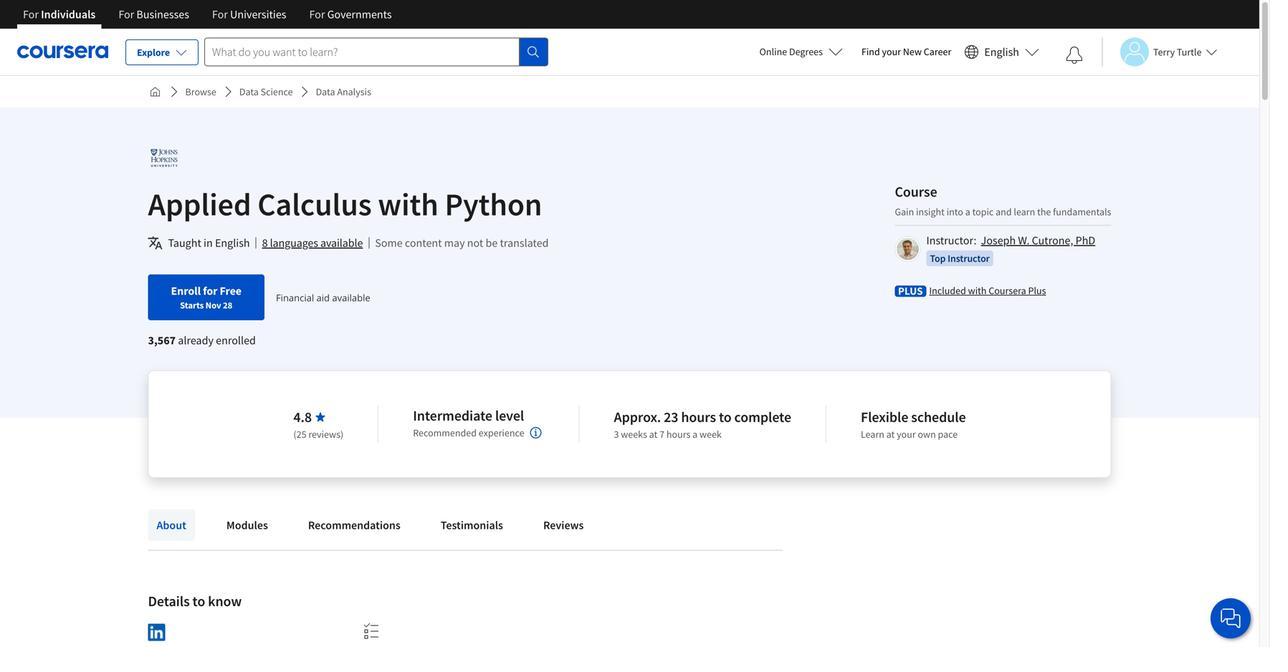 Task type: vqa. For each thing, say whether or not it's contained in the screenshot.
Online
yes



Task type: describe. For each thing, give the bounding box(es) containing it.
the
[[1038, 205, 1052, 218]]

explore
[[137, 46, 170, 59]]

intermediate
[[413, 407, 493, 425]]

included with coursera plus
[[930, 284, 1047, 297]]

terry turtle button
[[1102, 38, 1218, 66]]

instructor:
[[927, 233, 977, 248]]

browse
[[185, 85, 216, 98]]

phd
[[1076, 233, 1096, 248]]

for individuals
[[23, 7, 96, 22]]

nov
[[206, 300, 221, 311]]

reviews link
[[535, 510, 593, 541]]

experience
[[479, 427, 525, 440]]

instructor
[[948, 252, 990, 265]]

english button
[[959, 29, 1046, 75]]

testimonials link
[[432, 510, 512, 541]]

science
[[261, 85, 293, 98]]

for for governments
[[309, 7, 325, 22]]

online degrees button
[[748, 36, 855, 67]]

recommended experience
[[413, 427, 525, 440]]

weeks
[[621, 428, 648, 441]]

coursera
[[989, 284, 1027, 297]]

content
[[405, 236, 442, 250]]

data for data analysis
[[316, 85, 335, 98]]

financial aid available button
[[276, 291, 371, 304]]

available for financial aid available
[[332, 291, 371, 304]]

available for 8 languages available
[[321, 236, 363, 250]]

a inside approx. 23 hours to complete 3 weeks at 7 hours a week
[[693, 428, 698, 441]]

find
[[862, 45, 880, 58]]

level
[[495, 407, 524, 425]]

english inside button
[[985, 45, 1020, 59]]

your inside 'flexible schedule learn at your own pace'
[[897, 428, 916, 441]]

home image
[[150, 86, 161, 98]]

details
[[148, 593, 190, 611]]

financial
[[276, 291, 314, 304]]

reviews)
[[309, 428, 344, 441]]

taught in english
[[168, 236, 250, 250]]

28
[[223, 300, 233, 311]]

7
[[660, 428, 665, 441]]

financial aid available
[[276, 291, 371, 304]]

0 horizontal spatial with
[[378, 184, 439, 224]]

(25
[[294, 428, 307, 441]]

approx. 23 hours to complete 3 weeks at 7 hours a week
[[614, 408, 792, 441]]

3
[[614, 428, 619, 441]]

for for individuals
[[23, 7, 39, 22]]

fundamentals
[[1054, 205, 1112, 218]]

applied calculus with python
[[148, 184, 542, 224]]

for for universities
[[212, 7, 228, 22]]

coursera plus image
[[895, 286, 927, 297]]

joseph
[[981, 233, 1016, 248]]

new
[[903, 45, 922, 58]]

intermediate level
[[413, 407, 524, 425]]

What do you want to learn? text field
[[204, 38, 520, 66]]

testimonials
[[441, 518, 503, 533]]

universities
[[230, 7, 286, 22]]

career
[[924, 45, 952, 58]]

find your new career
[[862, 45, 952, 58]]

flexible schedule learn at your own pace
[[861, 408, 966, 441]]

not
[[467, 236, 484, 250]]

at inside 'flexible schedule learn at your own pace'
[[887, 428, 895, 441]]

coursera image
[[17, 40, 108, 63]]

course gain insight into a topic and learn the fundamentals
[[895, 183, 1112, 218]]

in
[[204, 236, 213, 250]]

online degrees
[[760, 45, 823, 58]]

w.
[[1019, 233, 1030, 248]]

calculus
[[258, 184, 372, 224]]

browse link
[[180, 79, 222, 105]]

may
[[444, 236, 465, 250]]

turtle
[[1177, 46, 1202, 58]]

data science
[[239, 85, 293, 98]]

pace
[[938, 428, 958, 441]]

some
[[375, 236, 403, 250]]

be
[[486, 236, 498, 250]]

into
[[947, 205, 964, 218]]

3,567 already enrolled
[[148, 333, 256, 348]]



Task type: locate. For each thing, give the bounding box(es) containing it.
at inside approx. 23 hours to complete 3 weeks at 7 hours a week
[[650, 428, 658, 441]]

english right career
[[985, 45, 1020, 59]]

joseph w. cutrone, phd link
[[981, 233, 1096, 248]]

english right in
[[215, 236, 250, 250]]

at left "7"
[[650, 428, 658, 441]]

4.8
[[294, 408, 312, 426]]

gain
[[895, 205, 915, 218]]

0 vertical spatial available
[[321, 236, 363, 250]]

degrees
[[790, 45, 823, 58]]

0 horizontal spatial a
[[693, 428, 698, 441]]

aid
[[317, 291, 330, 304]]

recommendations
[[308, 518, 401, 533]]

for left businesses
[[119, 7, 134, 22]]

at right learn
[[887, 428, 895, 441]]

about link
[[148, 510, 195, 541]]

starts
[[180, 300, 204, 311]]

data analysis
[[316, 85, 371, 98]]

johns hopkins university image
[[148, 142, 180, 174]]

a inside the course gain insight into a topic and learn the fundamentals
[[966, 205, 971, 218]]

governments
[[327, 7, 392, 22]]

2 at from the left
[[887, 428, 895, 441]]

included with coursera plus link
[[930, 284, 1047, 298]]

insight
[[917, 205, 945, 218]]

at
[[650, 428, 658, 441], [887, 428, 895, 441]]

1 vertical spatial to
[[193, 593, 205, 611]]

plus
[[1029, 284, 1047, 297]]

flexible
[[861, 408, 909, 426]]

translated
[[500, 236, 549, 250]]

1 vertical spatial hours
[[667, 428, 691, 441]]

data left the analysis
[[316, 85, 335, 98]]

1 vertical spatial with
[[969, 284, 987, 297]]

details to know
[[148, 593, 242, 611]]

available down applied calculus with python
[[321, 236, 363, 250]]

complete
[[735, 408, 792, 426]]

0 horizontal spatial to
[[193, 593, 205, 611]]

2 data from the left
[[316, 85, 335, 98]]

1 vertical spatial english
[[215, 236, 250, 250]]

hours up week
[[681, 408, 716, 426]]

your left own
[[897, 428, 916, 441]]

businesses
[[137, 7, 189, 22]]

with
[[378, 184, 439, 224], [969, 284, 987, 297]]

own
[[918, 428, 936, 441]]

to up week
[[719, 408, 732, 426]]

for businesses
[[119, 7, 189, 22]]

available
[[321, 236, 363, 250], [332, 291, 371, 304]]

0 horizontal spatial english
[[215, 236, 250, 250]]

for left individuals
[[23, 7, 39, 22]]

a
[[966, 205, 971, 218], [693, 428, 698, 441]]

0 vertical spatial your
[[882, 45, 901, 58]]

for universities
[[212, 7, 286, 22]]

1 at from the left
[[650, 428, 658, 441]]

to
[[719, 408, 732, 426], [193, 593, 205, 611]]

chat with us image
[[1220, 607, 1243, 630]]

languages
[[270, 236, 318, 250]]

english
[[985, 45, 1020, 59], [215, 236, 250, 250]]

enroll for free starts nov 28
[[171, 284, 242, 311]]

learn
[[1014, 205, 1036, 218]]

8 languages available
[[262, 236, 363, 250]]

and
[[996, 205, 1012, 218]]

1 vertical spatial available
[[332, 291, 371, 304]]

for
[[203, 284, 218, 298]]

1 horizontal spatial at
[[887, 428, 895, 441]]

explore button
[[125, 39, 199, 65]]

terry turtle
[[1154, 46, 1202, 58]]

8
[[262, 236, 268, 250]]

top
[[930, 252, 946, 265]]

free
[[220, 284, 242, 298]]

1 horizontal spatial a
[[966, 205, 971, 218]]

hours right "7"
[[667, 428, 691, 441]]

modules
[[227, 518, 268, 533]]

cutrone,
[[1032, 233, 1074, 248]]

None search field
[[204, 38, 549, 66]]

23
[[664, 408, 679, 426]]

analysis
[[337, 85, 371, 98]]

with up the "content"
[[378, 184, 439, 224]]

0 vertical spatial to
[[719, 408, 732, 426]]

0 vertical spatial with
[[378, 184, 439, 224]]

banner navigation
[[11, 0, 403, 39]]

about
[[157, 518, 186, 533]]

for governments
[[309, 7, 392, 22]]

included
[[930, 284, 967, 297]]

topic
[[973, 205, 994, 218]]

for for businesses
[[119, 7, 134, 22]]

0 vertical spatial english
[[985, 45, 1020, 59]]

2 for from the left
[[119, 7, 134, 22]]

available inside button
[[321, 236, 363, 250]]

0 vertical spatial a
[[966, 205, 971, 218]]

joseph w. cutrone, phd image
[[897, 238, 919, 260]]

1 horizontal spatial with
[[969, 284, 987, 297]]

week
[[700, 428, 722, 441]]

data for data science
[[239, 85, 259, 98]]

a right into
[[966, 205, 971, 218]]

data science link
[[234, 79, 299, 105]]

hours
[[681, 408, 716, 426], [667, 428, 691, 441]]

show notifications image
[[1066, 47, 1084, 64]]

data left science
[[239, 85, 259, 98]]

for left governments
[[309, 7, 325, 22]]

applied
[[148, 184, 251, 224]]

8 languages available button
[[262, 234, 363, 252]]

1 vertical spatial a
[[693, 428, 698, 441]]

1 horizontal spatial to
[[719, 408, 732, 426]]

recommendations link
[[300, 510, 409, 541]]

(25 reviews)
[[294, 428, 344, 441]]

taught
[[168, 236, 201, 250]]

schedule
[[912, 408, 966, 426]]

1 data from the left
[[239, 85, 259, 98]]

3 for from the left
[[212, 7, 228, 22]]

1 for from the left
[[23, 7, 39, 22]]

0 horizontal spatial data
[[239, 85, 259, 98]]

some content may not be translated
[[375, 236, 549, 250]]

1 horizontal spatial data
[[316, 85, 335, 98]]

find your new career link
[[855, 43, 959, 61]]

with right included
[[969, 284, 987, 297]]

1 horizontal spatial english
[[985, 45, 1020, 59]]

your right find
[[882, 45, 901, 58]]

enrolled
[[216, 333, 256, 348]]

4 for from the left
[[309, 7, 325, 22]]

for left universities
[[212, 7, 228, 22]]

available right aid
[[332, 291, 371, 304]]

data
[[239, 85, 259, 98], [316, 85, 335, 98]]

learn
[[861, 428, 885, 441]]

to inside approx. 23 hours to complete 3 weeks at 7 hours a week
[[719, 408, 732, 426]]

enroll
[[171, 284, 201, 298]]

individuals
[[41, 7, 96, 22]]

approx.
[[614, 408, 661, 426]]

python
[[445, 184, 542, 224]]

0 vertical spatial hours
[[681, 408, 716, 426]]

to left know
[[193, 593, 205, 611]]

1 vertical spatial your
[[897, 428, 916, 441]]

course
[[895, 183, 938, 201]]

information about difficulty level pre-requisites. image
[[530, 427, 542, 439]]

0 horizontal spatial at
[[650, 428, 658, 441]]

instructor: joseph w. cutrone, phd top instructor
[[927, 233, 1096, 265]]

reviews
[[544, 518, 584, 533]]

a left week
[[693, 428, 698, 441]]



